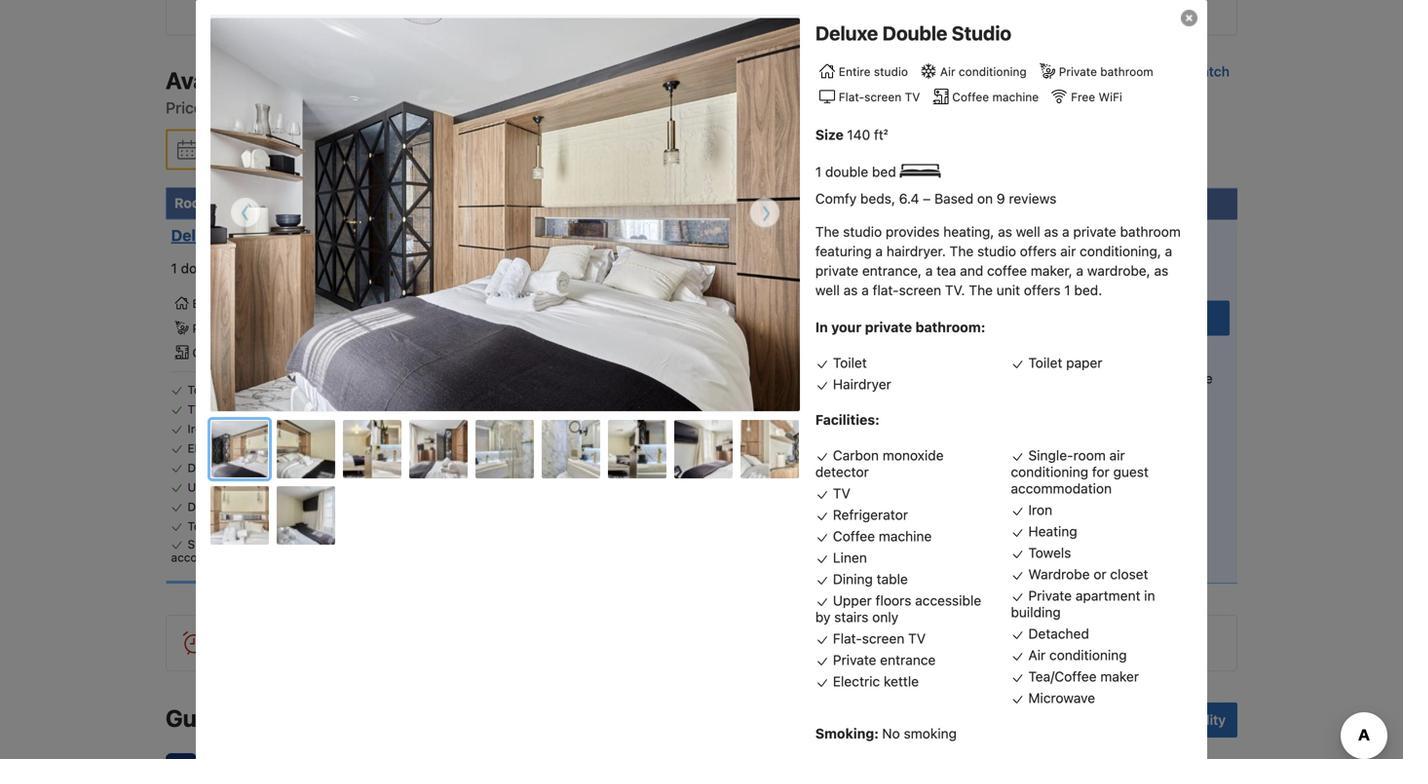 Task type: locate. For each thing, give the bounding box(es) containing it.
entire inside dialog dialog
[[839, 65, 871, 78]]

for left 4
[[663, 195, 683, 211]]

1 vertical spatial single-room air conditioning for guest accommodation
[[171, 538, 395, 564]]

more details on meals and payment options image
[[1004, 226, 1018, 239]]

flat- right our
[[833, 631, 863, 647]]

​ right "facilities:"
[[884, 412, 884, 428]]

10 left apartments
[[478, 635, 493, 651]]

double inside dialog dialog
[[883, 21, 948, 44]]

offers down maker,
[[1024, 282, 1061, 299]]

for up wardrobe,
[[1078, 231, 1096, 247]]

1 horizontal spatial maker
[[1101, 669, 1140, 685]]

guest right photo of deluxe double studio #11
[[365, 538, 395, 551]]

or inside dialog dialog
[[1094, 567, 1107, 583]]

dining table up site
[[833, 572, 908, 588]]

as
[[998, 224, 1013, 240], [1045, 224, 1059, 240], [1155, 263, 1169, 279], [844, 282, 858, 299]]

0 vertical spatial wifi
[[1099, 90, 1123, 104]]

room down "confirmation"
[[1074, 448, 1106, 464]]

us$7,372 up bed. on the right top of the page
[[1032, 254, 1116, 277]]

deluxe double studio inside dialog dialog
[[816, 21, 1012, 44]]

bed up beds,
[[873, 164, 897, 180]]

air left photo of deluxe double studio #11
[[258, 538, 272, 551]]

1 vertical spatial deluxe
[[171, 226, 223, 245]]

smoking:
[[816, 726, 879, 742]]

deluxe inside dialog dialog
[[816, 21, 879, 44]]

stairs up site
[[835, 610, 869, 626]]

0 vertical spatial refundable
[[849, 229, 913, 242]]

for right photo of deluxe double studio #11
[[346, 538, 361, 551]]

maker up photo of deluxe double studio #3
[[377, 403, 410, 416]]

1 horizontal spatial floors
[[876, 593, 912, 609]]

from
[[892, 281, 918, 294], [1151, 497, 1176, 510]]

apartment
[[304, 500, 361, 514], [1076, 588, 1141, 604]]

single-room air conditioning for guest accommodation
[[1011, 448, 1149, 497], [171, 538, 395, 564]]

bed down type
[[228, 260, 252, 276]]

electric inside dialog dialog
[[833, 674, 881, 690]]

excluded:
[[610, 298, 660, 310]]

0 vertical spatial photo of deluxe double studio #1 image
[[211, 18, 800, 411]]

carbon
[[833, 448, 879, 464], [275, 520, 315, 533]]

carbon right 'photo of deluxe double studio #10'
[[275, 520, 315, 533]]

air down "confirmation"
[[1110, 448, 1126, 464]]

0 horizontal spatial single-room air conditioning for guest accommodation
[[171, 538, 395, 564]]

by up site
[[816, 610, 831, 626]]

toilet
[[833, 355, 867, 371], [1029, 355, 1063, 371], [188, 383, 217, 397], [188, 520, 217, 533]]

0 vertical spatial partially
[[797, 229, 846, 242]]

pay in advance up flat-
[[797, 255, 880, 269]]

private entrance down site
[[833, 652, 936, 669]]

paper inside dialog dialog
[[1067, 355, 1103, 371]]

guests
[[545, 195, 591, 211]]

1 vertical spatial on
[[771, 635, 787, 651]]

detector
[[816, 464, 869, 480], [375, 520, 421, 533]]

0 vertical spatial carbon monoxide detector
[[816, 448, 944, 480]]

1 horizontal spatial carbon monoxide detector
[[816, 448, 944, 480]]

0 vertical spatial flat-screen tv
[[839, 90, 921, 104]]

for down "confirmation"
[[1093, 464, 1110, 480]]

single- inside dialog dialog
[[1029, 448, 1074, 464]]

1 horizontal spatial private ride from the airport to this property
[[1056, 497, 1198, 528]]

air up maker,
[[1061, 243, 1077, 260]]

monoxide down photo of deluxe double studio #3
[[318, 520, 371, 533]]

tea/coffee maker
[[314, 403, 410, 416], [1029, 669, 1140, 685]]

1 vertical spatial 1 double bed
[[171, 260, 256, 276]]

detector down "facilities:"
[[816, 464, 869, 480]]

1 horizontal spatial entire studio
[[839, 65, 909, 78]]

accommodation
[[1011, 481, 1112, 497], [171, 551, 259, 564]]

0 horizontal spatial detector
[[375, 520, 421, 533]]

1 vertical spatial carbon monoxide detector
[[275, 520, 421, 533]]

0 vertical spatial by
[[320, 481, 333, 494]]

linen
[[300, 383, 330, 397], [833, 550, 867, 566]]

reviews right guest
[[236, 705, 320, 732]]

double
[[883, 21, 948, 44], [226, 226, 280, 245]]

paper left photo of deluxe double studio #11
[[221, 520, 252, 533]]

1
[[816, 164, 822, 180], [1032, 231, 1039, 247], [171, 260, 177, 276], [1065, 282, 1071, 299]]

0 horizontal spatial private apartment in building
[[263, 500, 421, 514]]

1 horizontal spatial heating
[[1029, 524, 1078, 540]]

only inside dialog dialog
[[873, 610, 899, 626]]

bathroom:
[[916, 319, 986, 336]]

single-
[[1029, 448, 1074, 464], [188, 538, 227, 551]]

studio up coffee
[[978, 243, 1017, 260]]

tea
[[937, 263, 957, 279]]

0 vertical spatial reviews
[[1009, 191, 1057, 207]]

1 horizontal spatial air conditioning
[[941, 65, 1027, 78]]

carbon down the facilities: ​
[[833, 448, 879, 464]]

well up in
[[816, 282, 840, 299]]

1 horizontal spatial accommodation
[[1011, 481, 1112, 497]]

carbon inside dialog dialog
[[833, 448, 879, 464]]

as right wardrobe,
[[1155, 263, 1169, 279]]

•
[[779, 229, 785, 243], [779, 256, 785, 270], [1037, 435, 1043, 449], [1037, 468, 1043, 481]]

takes
[[1091, 347, 1125, 363]]

deluxe double studio link
[[171, 226, 451, 245]]

dining
[[188, 461, 222, 475], [833, 572, 873, 588]]

pay in advance
[[797, 255, 880, 269], [1056, 466, 1138, 480]]

a left tea
[[926, 263, 933, 279]]

maker up see
[[1101, 669, 1140, 685]]

offers up maker,
[[1020, 243, 1057, 260]]

1 double bed down room type
[[171, 260, 256, 276]]

paper right it
[[1067, 355, 1103, 371]]

electric kettle up 'photo of deluxe double studio #10'
[[188, 442, 263, 455]]

wed left 27
[[205, 141, 234, 157]]

tea/coffee maker inside dialog dialog
[[1029, 669, 1140, 685]]

for inside 1 room for us$7,372
[[1078, 231, 1096, 247]]

hairdryer inside dialog dialog
[[833, 377, 892, 393]]

upper floors accessible by stairs only inside dialog dialog
[[816, 593, 982, 626]]

kettle inside dialog dialog
[[884, 674, 919, 690]]

2 vertical spatial coffee
[[833, 529, 875, 545]]

​ right smoking:
[[883, 726, 883, 742]]

wifi
[[1099, 90, 1123, 104], [336, 346, 360, 360]]

1 vertical spatial ride
[[1126, 497, 1148, 510]]

0 vertical spatial on
[[978, 191, 994, 207]]

well up coffee
[[1017, 224, 1041, 240]]

flat-screen tv
[[839, 90, 921, 104], [316, 322, 398, 335], [833, 631, 926, 647]]

private ride from the airport to this property
[[797, 281, 994, 312], [1056, 497, 1198, 528]]

us$7,372 down price
[[605, 230, 678, 248]]

well
[[1017, 224, 1041, 240], [816, 282, 840, 299]]

10 up 6.25
[[661, 279, 672, 291]]

1 vertical spatial pay in advance
[[1056, 466, 1138, 480]]

1 vertical spatial pay
[[1056, 466, 1076, 480]]

monoxide down the facilities: ​
[[883, 448, 944, 464]]

0 vertical spatial pay in advance
[[797, 255, 880, 269]]

private bathroom
[[1059, 65, 1154, 78], [193, 322, 287, 335]]

electric up 'photo of deluxe double studio #10'
[[188, 442, 229, 455]]

0 horizontal spatial studio
[[284, 226, 333, 245]]

tea/coffee
[[314, 403, 373, 416], [1029, 669, 1097, 685]]

detector inside dialog dialog
[[816, 464, 869, 480]]

upper floors accessible by stairs only down photo of deluxe double studio #2
[[188, 481, 393, 494]]

refundable down beds,
[[849, 229, 913, 242]]

kettle left photo of deluxe double studio #2
[[232, 442, 263, 455]]

as down 9
[[998, 224, 1013, 240]]

2 horizontal spatial air
[[1110, 448, 1126, 464]]

0 vertical spatial tea/coffee maker
[[314, 403, 410, 416]]

for inside dialog dialog
[[1093, 464, 1110, 480]]

1 vertical spatial the
[[1180, 497, 1198, 510]]

1 horizontal spatial entrance
[[881, 652, 936, 669]]

0 vertical spatial toilet paper
[[1029, 355, 1103, 371]]

0 vertical spatial double
[[826, 164, 869, 180]]

see availability
[[1131, 712, 1226, 728]]

0 vertical spatial private apartment in building
[[263, 500, 421, 514]]

comfy
[[816, 191, 857, 207]]

refrigerator inside dialog dialog
[[833, 507, 909, 523]]

converted
[[215, 98, 288, 117]]

1 vertical spatial private apartment in building
[[1011, 588, 1156, 621]]

1 vertical spatial room
[[1074, 448, 1106, 464]]

table inside dialog dialog
[[877, 572, 908, 588]]

on left 9
[[978, 191, 994, 207]]

0 horizontal spatial linen
[[300, 383, 330, 397]]

1 horizontal spatial 10
[[661, 279, 672, 291]]

us$7,372
[[605, 230, 678, 248], [1032, 254, 1116, 277]]

toilet paper left photo of deluxe double studio #11
[[188, 520, 252, 533]]

machine
[[993, 90, 1039, 104], [233, 346, 279, 360], [879, 529, 932, 545]]

free wifi inside dialog dialog
[[1072, 90, 1123, 104]]

0 horizontal spatial air
[[258, 538, 272, 551]]

1 horizontal spatial monoxide
[[883, 448, 944, 464]]

detector down photo of deluxe double studio #3
[[375, 520, 421, 533]]

partially down "confirmation"
[[1056, 435, 1105, 449]]

fee
[[685, 318, 701, 330]]

free inside dialog dialog
[[1072, 90, 1096, 104]]

0 horizontal spatial table
[[226, 461, 253, 475]]

1 horizontal spatial private apartment in building
[[1011, 588, 1156, 621]]

1 up your choices
[[816, 164, 822, 180]]

1 horizontal spatial double
[[883, 21, 948, 44]]

studio inside "link"
[[284, 226, 333, 245]]

photo of deluxe double studio #1 image
[[211, 18, 800, 411], [212, 421, 270, 480]]

partially up the "featuring"
[[797, 229, 846, 242]]

the down and
[[969, 282, 993, 299]]

0 vertical spatial to
[[292, 98, 306, 117]]

2 vertical spatial to
[[1096, 514, 1107, 528]]

0 vertical spatial air
[[1061, 243, 1077, 260]]

carbon monoxide detector down photo of deluxe double studio #3
[[275, 520, 421, 533]]

refrigerator down the facilities: ​
[[833, 507, 909, 523]]

toilet paper
[[1029, 355, 1103, 371], [188, 520, 252, 533]]

entrance up no
[[881, 652, 936, 669]]

dining table up 'photo of deluxe double studio #10'
[[188, 461, 253, 475]]

6.25
[[663, 298, 685, 310]]

photo of deluxe double studio #7 image
[[608, 420, 667, 479]]

jan
[[362, 141, 385, 157]]

1 vertical spatial free
[[797, 281, 823, 294]]

1 vertical spatial 10
[[478, 635, 493, 651]]

0 vertical spatial iron
[[188, 422, 209, 436]]

upper floors accessible by stairs only up site
[[816, 593, 982, 626]]

property
[[821, 298, 868, 312], [1134, 514, 1181, 528]]

photo of deluxe double studio #3 image
[[343, 420, 402, 479]]

private apartment in building inside dialog dialog
[[1011, 588, 1156, 621]]

140
[[848, 127, 871, 143]]

this
[[797, 298, 818, 312], [1110, 514, 1130, 528], [597, 635, 620, 651]]

double inside dialog dialog
[[826, 164, 869, 180]]

partially refundable down "confirmation"
[[1056, 435, 1172, 449]]

1 right more details on meals and payment options icon
[[1032, 231, 1039, 247]]

4
[[686, 195, 695, 211]]

heating inside dialog dialog
[[1029, 524, 1078, 540]]

0 horizontal spatial tea/coffee
[[314, 403, 373, 416]]

0 horizontal spatial %
[[675, 279, 684, 291]]

beds,
[[861, 191, 896, 207]]

toilet paper left 2
[[1029, 355, 1103, 371]]

scored 6.5 element
[[166, 754, 197, 759]]

accessible inside upper floors accessible by stairs only
[[916, 593, 982, 609]]

carbon monoxide detector
[[816, 448, 944, 480], [275, 520, 421, 533]]

1 vertical spatial coffee machine
[[193, 346, 279, 360]]

room inside dialog dialog
[[1074, 448, 1106, 464]]

dining table inside dialog dialog
[[833, 572, 908, 588]]

price
[[626, 195, 660, 211]]

1 double bed
[[816, 164, 900, 180], [171, 260, 256, 276]]

cleaning
[[641, 318, 683, 330]]

private entrance up photo of deluxe double studio #3
[[353, 383, 442, 397]]

the down heating, at the right top of the page
[[950, 243, 974, 260]]

private entrance inside dialog dialog
[[833, 652, 936, 669]]

tea/coffee maker up photo of deluxe double studio #3
[[314, 403, 410, 416]]

1 vertical spatial guest
[[365, 538, 395, 551]]

0 vertical spatial monoxide
[[883, 448, 944, 464]]

linen up photo of deluxe double studio #2
[[300, 383, 330, 397]]

1 horizontal spatial iron
[[1029, 502, 1053, 518]]

dining table
[[188, 461, 253, 475], [833, 572, 908, 588]]

tv.
[[946, 282, 966, 299]]

flat- down deluxe double studio "link"
[[316, 322, 342, 335]]

partially
[[797, 229, 846, 242], [1056, 435, 1105, 449]]

1 horizontal spatial private entrance
[[833, 652, 936, 669]]

dining up 'photo of deluxe double studio #10'
[[188, 461, 222, 475]]

1 double bed up beds,
[[816, 164, 900, 180]]

stairs inside dialog dialog
[[835, 610, 869, 626]]

0 horizontal spatial electric kettle
[[188, 442, 263, 455]]

1 vertical spatial entrance
[[881, 652, 936, 669]]

1 horizontal spatial airport
[[1056, 514, 1093, 528]]

1 vertical spatial heating
[[1029, 524, 1078, 540]]

by inside upper floors accessible by stairs only
[[816, 610, 831, 626]]

kettle up no
[[884, 674, 919, 690]]

stairs
[[337, 481, 367, 494], [835, 610, 869, 626]]

0 vertical spatial electric
[[188, 442, 229, 455]]

wed left 24
[[309, 141, 338, 157]]

tea/coffee inside dialog dialog
[[1029, 669, 1097, 685]]

1 vertical spatial property
[[1134, 514, 1181, 528]]

air conditioning
[[941, 65, 1027, 78], [291, 297, 378, 310], [1029, 648, 1128, 664]]

linen up site
[[833, 550, 867, 566]]

tea/coffee maker up see
[[1029, 669, 1140, 685]]

1 horizontal spatial guest
[[1114, 464, 1149, 480]]

microwave
[[231, 422, 290, 436], [1029, 690, 1096, 707]]

2 horizontal spatial coffee
[[953, 90, 990, 104]]

refundable down is
[[1108, 435, 1172, 449]]

electric kettle up the smoking: ​ no smoking
[[833, 674, 919, 690]]

double down room type
[[181, 260, 224, 276]]

electric kettle
[[188, 442, 263, 455], [833, 674, 919, 690]]

24
[[342, 141, 359, 157]]

0 vertical spatial free
[[1072, 90, 1096, 104]]

room inside 1 room for us$7,372
[[1042, 231, 1075, 247]]

guest down is
[[1114, 464, 1149, 480]]

dining up site
[[833, 572, 873, 588]]

1 horizontal spatial upper
[[833, 593, 872, 609]]

1 horizontal spatial paper
[[1067, 355, 1103, 371]]

electric down site
[[833, 674, 881, 690]]

or
[[342, 442, 353, 455], [1094, 567, 1107, 583]]

entrance up photo of deluxe double studio #4
[[394, 383, 442, 397]]

photo of deluxe double studio #8 image
[[675, 420, 733, 479]]

1 vertical spatial bathroom
[[1121, 224, 1181, 240]]

1 vertical spatial advance
[[1092, 466, 1138, 480]]

prices
[[166, 98, 211, 117]]

1 double bed inside dialog dialog
[[816, 164, 900, 180]]

site
[[815, 635, 837, 651]]

1 vertical spatial upper
[[833, 593, 872, 609]]

1 vertical spatial paper
[[221, 520, 252, 533]]

partially refundable
[[797, 229, 913, 242], [1056, 435, 1172, 449]]

stairs down photo of deluxe double studio #3
[[337, 481, 367, 494]]

% left vat
[[675, 279, 684, 291]]

number
[[471, 195, 525, 211]]

table
[[226, 461, 253, 475], [877, 572, 908, 588]]

and
[[960, 263, 984, 279]]

1 horizontal spatial pay in advance
[[1056, 466, 1138, 480]]

studio up ft²
[[874, 65, 909, 78]]

1 left bed. on the right top of the page
[[1065, 282, 1071, 299]]

wardrobe,
[[1088, 263, 1151, 279]]

9
[[997, 191, 1006, 207]]

partially refundable up the "featuring"
[[797, 229, 913, 242]]

refrigerator up photo of deluxe double studio #2
[[226, 403, 291, 416]]

2 horizontal spatial coffee machine
[[953, 90, 1039, 104]]

reviews right 9
[[1009, 191, 1057, 207]]

–
[[923, 191, 931, 207]]

1 vertical spatial electric
[[833, 674, 881, 690]]

maker
[[377, 403, 410, 416], [1101, 669, 1140, 685]]

availability
[[166, 67, 285, 94]]

1 vertical spatial apartment
[[1076, 588, 1141, 604]]

wardrobe inside dialog dialog
[[1029, 567, 1090, 583]]

coffee
[[953, 90, 990, 104], [193, 346, 229, 360], [833, 529, 875, 545]]

0 vertical spatial private bathroom
[[1059, 65, 1154, 78]]

minutes
[[1140, 347, 1190, 363]]

% left city
[[687, 298, 697, 310]]

1 vertical spatial carbon
[[275, 520, 315, 533]]

private
[[1074, 224, 1117, 240], [816, 263, 859, 279], [827, 281, 865, 294], [865, 319, 913, 336], [1085, 497, 1123, 510]]

deluxe inside deluxe double studio "link"
[[171, 226, 223, 245]]

room left photo of deluxe double studio #11
[[227, 538, 255, 551]]

apartment inside private apartment in building
[[1076, 588, 1141, 604]]

0 vertical spatial table
[[226, 461, 253, 475]]

wardrobe
[[285, 442, 339, 455], [1029, 567, 1090, 583]]

the up the "featuring"
[[816, 224, 840, 240]]

refrigerator
[[226, 403, 291, 416], [833, 507, 909, 523]]

it only takes 2 minutes confirmation is immediate
[[1049, 347, 1213, 387]]

monoxide inside the carbon monoxide detector
[[883, 448, 944, 464]]

0 vertical spatial kettle
[[232, 442, 263, 455]]

reviews inside dialog dialog
[[1009, 191, 1057, 207]]

screen inside the studio provides heating, as well as a private bathroom featuring a hairdryer. the studio offers air conditioning, a private entrance, a tea and coffee maker, a wardrobe, as well as a flat-screen tv. the unit offers 1 bed.
[[899, 282, 942, 299]]

photo of deluxe double studio #11 image
[[277, 486, 335, 545]]

1 horizontal spatial the
[[1180, 497, 1198, 510]]

studio up the "featuring"
[[844, 224, 882, 240]]

electric kettle inside dialog dialog
[[833, 674, 919, 690]]

detached
[[188, 500, 240, 514], [1029, 626, 1090, 642]]

pay in advance down "confirmation"
[[1056, 466, 1138, 480]]

1 horizontal spatial ride
[[1126, 497, 1148, 510]]

10
[[661, 279, 672, 291], [478, 635, 493, 651]]

no
[[883, 726, 901, 742]]

guest reviews
[[166, 705, 320, 732]]

2 vertical spatial flat-
[[833, 631, 863, 647]]



Task type: describe. For each thing, give the bounding box(es) containing it.
immediate
[[1148, 370, 1213, 387]]

facilities: ​
[[816, 412, 884, 428]]

2 horizontal spatial this
[[1110, 514, 1130, 528]]

0 horizontal spatial bed
[[228, 260, 252, 276]]

1 vertical spatial coffee
[[193, 346, 229, 360]]

linen inside dialog dialog
[[833, 550, 867, 566]]

0 vertical spatial air conditioning
[[941, 65, 1027, 78]]

air inside the studio provides heating, as well as a private bathroom featuring a hairdryer. the studio offers air conditioning, a private entrance, a tea and coffee maker, a wardrobe, as well as a flat-screen tv. the unit offers 1 bed.
[[1061, 243, 1077, 260]]

heating,
[[944, 224, 995, 240]]

toilet paper inside dialog dialog
[[1029, 355, 1103, 371]]

included:
[[610, 279, 658, 291]]

1 vertical spatial entire studio
[[193, 297, 262, 310]]

0 vertical spatial offers
[[1020, 243, 1057, 260]]

single-room air conditioning for guest accommodation inside dialog dialog
[[1011, 448, 1149, 497]]

is
[[1134, 370, 1144, 387]]

floors inside dialog dialog
[[876, 593, 912, 609]]

detached inside dialog dialog
[[1029, 626, 1090, 642]]

already
[[647, 635, 693, 651]]

based
[[935, 191, 974, 207]]

0 horizontal spatial refundable
[[849, 229, 913, 242]]

1 vertical spatial flat-
[[316, 322, 342, 335]]

0 horizontal spatial carbon
[[275, 520, 315, 533]]

photo of deluxe double studio #6 image
[[542, 420, 601, 479]]

0 horizontal spatial maker
[[377, 403, 410, 416]]

occupancy image
[[469, 229, 481, 241]]

entrance,
[[863, 263, 922, 279]]

occupancy image
[[481, 229, 494, 241]]

1 horizontal spatial well
[[1017, 224, 1041, 240]]

in inside private apartment in building
[[1145, 588, 1156, 604]]

0 vertical spatial apartment
[[304, 500, 361, 514]]

2 vertical spatial the
[[969, 282, 993, 299]]

10 apartments like this are already unavailable on our site
[[478, 635, 837, 651]]

wifi inside dialog dialog
[[1099, 90, 1123, 104]]

provides
[[886, 224, 940, 240]]

1 horizontal spatial pay
[[1056, 466, 1076, 480]]

0 vertical spatial tea/coffee
[[314, 403, 373, 416]]

1 vertical spatial the
[[950, 243, 974, 260]]

our
[[790, 635, 811, 651]]

hairdryer.
[[887, 243, 946, 260]]

photo of deluxe double studio #5 image
[[476, 420, 534, 479]]

1 vertical spatial monoxide
[[318, 520, 371, 533]]

€
[[742, 298, 749, 310]]

usd
[[310, 98, 343, 117]]

conditioning,
[[1080, 243, 1162, 260]]

2
[[1128, 347, 1136, 363]]

photo of deluxe double studio #10 image
[[211, 486, 269, 545]]

prices converted to usd
[[166, 98, 343, 117]]

coffee
[[988, 263, 1028, 279]]

ft²
[[874, 127, 889, 143]]

—
[[290, 141, 302, 157]]

choices
[[810, 195, 862, 211]]

dining inside dialog dialog
[[833, 572, 873, 588]]

smoking: ​ no smoking
[[816, 726, 957, 742]]

studio inside dialog dialog
[[952, 21, 1012, 44]]

2 vertical spatial room
[[227, 538, 255, 551]]

a up bed. on the right top of the page
[[1077, 263, 1084, 279]]

unavailable
[[697, 635, 767, 651]]

0 vertical spatial property
[[821, 298, 868, 312]]

2 vertical spatial flat-screen tv
[[833, 631, 926, 647]]

your
[[832, 319, 862, 336]]

0 vertical spatial airport
[[942, 281, 979, 294]]

0 vertical spatial the
[[816, 224, 840, 240]]

1 vertical spatial detector
[[375, 520, 421, 533]]

carbon monoxide detector inside dialog dialog
[[816, 448, 944, 480]]

see
[[1131, 712, 1155, 728]]

number of guests
[[471, 195, 591, 211]]

entrance inside dialog dialog
[[881, 652, 936, 669]]

a right conditioning,
[[1166, 243, 1173, 260]]

studio down deluxe double studio "link"
[[228, 297, 262, 310]]

photo of deluxe double studio #4 image
[[409, 420, 468, 479]]

maker inside dialog dialog
[[1101, 669, 1140, 685]]

2 horizontal spatial machine
[[993, 90, 1039, 104]]

a up maker,
[[1063, 224, 1070, 240]]

0 vertical spatial %
[[675, 279, 684, 291]]

0 vertical spatial flat-
[[839, 90, 865, 104]]

1 horizontal spatial partially
[[1056, 435, 1105, 449]]

as up maker,
[[1045, 224, 1059, 240]]

1 vertical spatial accommodation
[[171, 551, 259, 564]]

flat-
[[873, 282, 899, 299]]

a left flat-
[[862, 282, 869, 299]]

only inside it only takes 2 minutes confirmation is immediate
[[1061, 347, 1087, 363]]

your
[[776, 195, 807, 211]]

​ for facilities:
[[884, 412, 884, 428]]

0 horizontal spatial machine
[[233, 346, 279, 360]]

apartments
[[497, 635, 568, 651]]

tax,
[[722, 298, 739, 310]]

1 vertical spatial offers
[[1024, 282, 1061, 299]]

55.00
[[610, 318, 638, 330]]

entire studio inside dialog dialog
[[839, 65, 909, 78]]

iron inside dialog dialog
[[1029, 502, 1053, 518]]

2 horizontal spatial air
[[1029, 648, 1046, 664]]

1 wed from the left
[[205, 141, 234, 157]]

stay
[[722, 318, 742, 330]]

1 vertical spatial toilet paper
[[188, 520, 252, 533]]

photo of deluxe double studio #2 image
[[277, 420, 335, 479]]

wardrobe or closet inside dialog dialog
[[1029, 567, 1149, 583]]

1 horizontal spatial this
[[797, 298, 818, 312]]

0 vertical spatial air
[[941, 65, 956, 78]]

0 horizontal spatial kettle
[[232, 442, 263, 455]]

building inside private apartment in building
[[1011, 605, 1061, 621]]

1 horizontal spatial free
[[797, 281, 823, 294]]

1 vertical spatial free wifi
[[308, 346, 360, 360]]

0 vertical spatial upper floors accessible by stairs only
[[188, 481, 393, 494]]

1 inside the studio provides heating, as well as a private bathroom featuring a hairdryer. the studio offers air conditioning, a private entrance, a tea and coffee maker, a wardrobe, as well as a flat-screen tv. the unit offers 1 bed.
[[1065, 282, 1071, 299]]

per
[[703, 318, 719, 330]]

0 horizontal spatial closet
[[357, 442, 390, 455]]

0 horizontal spatial accessible
[[259, 481, 317, 494]]

vat
[[687, 279, 706, 291]]

0 horizontal spatial partially
[[797, 229, 846, 242]]

1 vertical spatial private bathroom
[[193, 322, 287, 335]]

0 vertical spatial pay
[[797, 255, 817, 269]]

0 vertical spatial building
[[377, 500, 421, 514]]

in
[[816, 319, 828, 336]]

size 140 ft²
[[816, 127, 889, 143]]

weeks
[[699, 195, 741, 211]]

0 vertical spatial from
[[892, 281, 918, 294]]

maker,
[[1031, 263, 1073, 279]]

featuring
[[816, 243, 872, 260]]

1 vertical spatial wifi
[[336, 346, 360, 360]]

0 horizontal spatial entire
[[193, 297, 224, 310]]

book a stay and get a free private ride from the airport image
[[182, 0, 284, 19]]

1 vertical spatial air conditioning
[[291, 297, 378, 310]]

a up entrance,
[[876, 243, 883, 260]]

0 horizontal spatial the
[[921, 281, 939, 294]]

0 horizontal spatial tea/coffee maker
[[314, 403, 410, 416]]

unit
[[997, 282, 1021, 299]]

smoking
[[904, 726, 957, 742]]

0 horizontal spatial detached
[[188, 500, 240, 514]]

0 horizontal spatial entrance
[[394, 383, 442, 397]]

0 vertical spatial floors
[[225, 481, 256, 494]]

0 horizontal spatial double
[[181, 260, 224, 276]]

1 vertical spatial flat-screen tv
[[316, 322, 398, 335]]

availability
[[1158, 712, 1226, 728]]

0 horizontal spatial dining
[[188, 461, 222, 475]]

wed 24 jan button
[[302, 132, 393, 167]]

facilities:
[[816, 412, 880, 428]]

in your private bathroom:
[[816, 319, 986, 336]]

your choices
[[776, 195, 862, 211]]

double inside "link"
[[226, 226, 280, 245]]

2 vertical spatial this
[[597, 635, 620, 651]]

like
[[572, 635, 593, 651]]

room
[[175, 195, 213, 211]]

guest
[[166, 705, 231, 732]]

1 down room
[[171, 260, 177, 276]]

comfy beds, 6.4 –                       based on  9 reviews
[[816, 191, 1057, 207]]

27
[[237, 141, 253, 157]]

0 horizontal spatial stairs
[[337, 481, 367, 494]]

1 vertical spatial photo of deluxe double studio #1 image
[[212, 421, 270, 480]]

accommodation inside dialog dialog
[[1011, 481, 1112, 497]]

1 vertical spatial single-
[[188, 538, 227, 551]]

0 vertical spatial electric kettle
[[188, 442, 263, 455]]

dialog dialog
[[196, 0, 1404, 759]]

type
[[216, 195, 246, 211]]

1 horizontal spatial partially refundable
[[1056, 435, 1172, 449]]

wed 27 dec — wed 24 jan
[[205, 141, 385, 157]]

private bathroom inside dialog dialog
[[1059, 65, 1154, 78]]

towels inside dialog dialog
[[1029, 545, 1072, 561]]

confirmation
[[1049, 370, 1130, 387]]

photo of deluxe double studio #9 image
[[741, 420, 799, 479]]

included: 10 % vat
[[610, 279, 706, 291]]

6.25 % city tax, € 55.00 cleaning fee per stay
[[610, 298, 749, 330]]

0 horizontal spatial wardrobe
[[285, 442, 339, 455]]

0 horizontal spatial upper
[[188, 481, 221, 494]]

0 horizontal spatial coffee machine
[[193, 346, 279, 360]]

0 vertical spatial private entrance
[[353, 383, 442, 397]]

2 vertical spatial bathroom
[[234, 322, 287, 335]]

it
[[1049, 347, 1057, 363]]

0 horizontal spatial partially refundable
[[797, 229, 913, 242]]

dec
[[257, 141, 282, 157]]

size
[[816, 127, 844, 143]]

are
[[624, 635, 643, 651]]

1 room for us$7,372
[[1032, 231, 1116, 277]]

1 horizontal spatial to
[[983, 281, 994, 294]]

0 vertical spatial refrigerator
[[226, 403, 291, 416]]

2 wed from the left
[[309, 141, 338, 157]]

% inside the 6.25 % city tax, € 55.00 cleaning fee per stay
[[687, 298, 697, 310]]

​ for smoking:
[[883, 726, 883, 742]]

price for 4 weeks
[[626, 195, 741, 211]]

0 horizontal spatial heating
[[312, 422, 355, 436]]

bed.
[[1075, 282, 1103, 299]]

guest inside dialog dialog
[[1114, 464, 1149, 480]]

bed inside dialog dialog
[[873, 164, 897, 180]]

as left flat-
[[844, 282, 858, 299]]

0 horizontal spatial paper
[[221, 520, 252, 533]]

city
[[700, 298, 719, 310]]

1 vertical spatial refundable
[[1108, 435, 1172, 449]]

guest reviews element
[[166, 703, 1111, 734]]

bathroom inside the studio provides heating, as well as a private bathroom featuring a hairdryer. the studio offers air conditioning, a private entrance, a tea and coffee maker, a wardrobe, as well as a flat-screen tv. the unit offers 1 bed.
[[1121, 224, 1181, 240]]

0 vertical spatial dining table
[[188, 461, 253, 475]]

6.4
[[900, 191, 920, 207]]

1 inside 1 room for us$7,372
[[1032, 231, 1039, 247]]

1 vertical spatial hairdryer
[[378, 422, 429, 436]]

2 horizontal spatial to
[[1096, 514, 1107, 528]]

on inside dialog dialog
[[978, 191, 994, 207]]

microwave inside dialog dialog
[[1029, 690, 1096, 707]]

of
[[528, 195, 542, 211]]

1 horizontal spatial machine
[[879, 529, 932, 545]]

upper inside dialog dialog
[[833, 593, 872, 609]]

closet inside dialog dialog
[[1111, 567, 1149, 583]]

0 vertical spatial private ride from the airport to this property
[[797, 281, 994, 312]]

1 horizontal spatial us$7,372
[[1032, 254, 1116, 277]]

wed 27 dec button
[[197, 132, 290, 167]]

1 vertical spatial private ride from the airport to this property
[[1056, 497, 1198, 528]]

deluxe double studio inside deluxe double studio "link"
[[171, 226, 333, 245]]

room type
[[175, 195, 246, 211]]

see availability button
[[1119, 703, 1238, 738]]

1 vertical spatial air
[[291, 297, 306, 310]]



Task type: vqa. For each thing, say whether or not it's contained in the screenshot.
more
no



